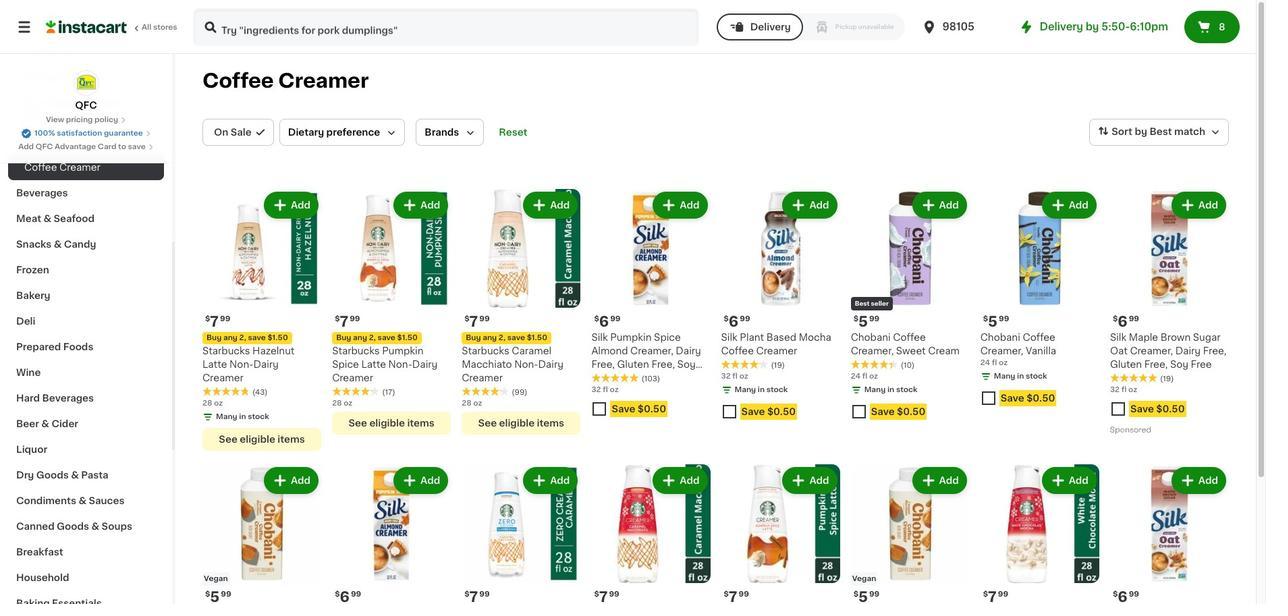 Task type: describe. For each thing, give the bounding box(es) containing it.
buy for starbucks caramel macchiato non-dairy creamer
[[466, 334, 481, 342]]

non- for latte
[[230, 360, 253, 369]]

dry goods & pasta
[[16, 471, 108, 480]]

see eligible items for starbucks caramel macchiato non-dairy creamer
[[478, 419, 564, 428]]

$ 7 99 for starbucks pumpkin spice latte non-dairy creamer
[[335, 315, 360, 329]]

save for starbucks pumpkin spice latte non-dairy creamer
[[378, 334, 396, 342]]

save for chobani coffee creamer, sweet cream
[[871, 407, 895, 417]]

$0.50 for silk plant based mocha coffee creamer
[[768, 407, 796, 417]]

sour cream & cream cheese
[[24, 98, 124, 121]]

& up cottage
[[46, 47, 54, 56]]

chobani for chobani coffee creamer, sweet cream
[[851, 333, 891, 342]]

(10)
[[901, 362, 915, 369]]

gluten inside silk pumpkin spice almond creamer, dairy free, gluten free, soy free
[[618, 360, 649, 369]]

cottage
[[24, 72, 63, 82]]

wine link
[[8, 360, 164, 386]]

$0.50 for silk pumpkin spice almond creamer, dairy free, gluten free, soy free
[[638, 405, 666, 414]]

save $0.50 for silk plant based mocha coffee creamer
[[742, 407, 796, 417]]

fl for creamer
[[733, 373, 738, 380]]

cream up policy
[[92, 98, 124, 107]]

stock down vanilla
[[1026, 373, 1048, 380]]

silk for silk plant based mocha coffee creamer
[[721, 333, 738, 342]]

buy any 2, save $1.50 for caramel
[[466, 334, 548, 342]]

32 for silk plant based mocha coffee creamer
[[721, 373, 731, 380]]

free, up (103)
[[652, 360, 675, 369]]

creamer inside silk plant based mocha coffee creamer
[[757, 346, 798, 356]]

policy
[[95, 116, 118, 124]]

hazelnut
[[253, 346, 295, 356]]

many down 'chobani coffee creamer, vanilla 24 fl oz'
[[994, 373, 1016, 380]]

qfc inside "link"
[[75, 101, 97, 110]]

guarantee
[[104, 130, 143, 137]]

hard beverages link
[[8, 386, 164, 411]]

on
[[214, 128, 228, 137]]

soups
[[102, 522, 132, 531]]

2, for pumpkin
[[369, 334, 376, 342]]

cheese inside sour cream & cream cheese
[[24, 111, 61, 121]]

breakfast
[[16, 548, 63, 557]]

starbucks caramel macchiato non-dairy creamer
[[462, 346, 564, 383]]

gluten inside silk maple brown sugar oat creamer, dairy free, gluten free, soy free
[[1111, 360, 1142, 369]]

almond
[[592, 346, 628, 356]]

view
[[46, 116, 64, 124]]

best seller
[[855, 301, 889, 307]]

non- for macchiato
[[515, 360, 538, 369]]

advantage
[[55, 143, 96, 151]]

32 for silk pumpkin spice almond creamer, dairy free, gluten free, soy free
[[592, 386, 601, 394]]

many for buy any 2, save $1.50
[[216, 413, 237, 421]]

sale
[[231, 128, 252, 137]]

meat & seafood
[[16, 214, 95, 223]]

match
[[1175, 127, 1206, 137]]

98105
[[943, 22, 975, 32]]

cider
[[52, 419, 78, 429]]

by for delivery
[[1086, 22, 1100, 32]]

snacks & candy link
[[8, 232, 164, 257]]

dairy inside starbucks pumpkin spice latte non-dairy creamer
[[412, 360, 438, 369]]

7 for starbucks hazelnut latte non-dairy creamer
[[210, 315, 219, 329]]

silk plant based mocha coffee creamer
[[721, 333, 832, 356]]

maple
[[1129, 333, 1159, 342]]

many in stock for 6
[[735, 386, 788, 394]]

in for buy any 2, save $1.50
[[239, 413, 246, 421]]

view pricing policy link
[[46, 115, 126, 126]]

Best match Sort by field
[[1090, 119, 1229, 146]]

all
[[142, 24, 151, 31]]

instacart logo image
[[46, 19, 127, 35]]

100%
[[34, 130, 55, 137]]

sweet
[[897, 346, 926, 356]]

reset
[[499, 128, 528, 137]]

seafood
[[54, 214, 95, 223]]

hard beverages
[[16, 394, 94, 403]]

any for hazelnut
[[223, 334, 238, 342]]

items for starbucks pumpkin spice latte non-dairy creamer
[[407, 419, 435, 428]]

sugar
[[1194, 333, 1221, 342]]

28 oz for starbucks hazelnut latte non-dairy creamer
[[203, 400, 223, 407]]

view pricing policy
[[46, 116, 118, 124]]

dietary preference button
[[279, 119, 405, 146]]

delivery button
[[717, 14, 803, 41]]

$1.50 for caramel
[[527, 334, 548, 342]]

buy for starbucks hazelnut latte non-dairy creamer
[[207, 334, 222, 342]]

stock for buy any 2, save $1.50
[[248, 413, 269, 421]]

items for starbucks hazelnut latte non-dairy creamer
[[278, 435, 305, 444]]

on sale button
[[203, 119, 274, 146]]

save for starbucks hazelnut latte non-dairy creamer
[[248, 334, 266, 342]]

condiments
[[16, 496, 76, 506]]

snacks
[[16, 240, 52, 249]]

best for best seller
[[855, 301, 870, 307]]

save $0.50 button for silk plant based mocha coffee creamer
[[721, 401, 840, 425]]

8 button
[[1185, 11, 1240, 43]]

in for 5
[[888, 386, 895, 394]]

prepared
[[16, 342, 61, 352]]

28 oz for starbucks pumpkin spice latte non-dairy creamer
[[332, 400, 353, 407]]

silk for silk pumpkin spice almond creamer, dairy free, gluten free, soy free
[[592, 333, 608, 342]]

(99)
[[512, 389, 528, 396]]

save $0.50 for silk maple brown sugar oat creamer, dairy free, gluten free, soy free
[[1131, 405, 1185, 414]]

free, down the maple in the right of the page
[[1145, 360, 1168, 369]]

see eligible items for starbucks pumpkin spice latte non-dairy creamer
[[349, 419, 435, 428]]

sour cream & cream cheese link
[[8, 90, 164, 129]]

32 fl oz for silk plant based mocha coffee creamer
[[721, 373, 749, 380]]

eligible for macchiato
[[499, 419, 535, 428]]

buy any 2, save $1.50 for hazelnut
[[207, 334, 288, 342]]

1 horizontal spatial cheese
[[66, 72, 102, 82]]

coffee creamer link
[[8, 155, 164, 180]]

items for starbucks caramel macchiato non-dairy creamer
[[537, 419, 564, 428]]

buy for starbucks pumpkin spice latte non-dairy creamer
[[336, 334, 351, 342]]

100% satisfaction guarantee button
[[21, 126, 151, 139]]

any for caramel
[[483, 334, 497, 342]]

& left candy
[[54, 240, 62, 249]]

(19) for creamer,
[[1161, 375, 1174, 383]]

canned
[[16, 522, 54, 531]]

vanilla
[[1026, 346, 1057, 356]]

brown
[[1161, 333, 1191, 342]]

$0.50 for chobani coffee creamer, vanilla
[[1027, 394, 1056, 403]]

liquor link
[[8, 437, 164, 462]]

dry
[[16, 471, 34, 480]]

oat
[[1111, 346, 1128, 356]]

cottage cheese link
[[8, 64, 164, 90]]

meat
[[16, 214, 41, 223]]

candy
[[64, 240, 96, 249]]

dietary preference
[[288, 128, 380, 137]]

(103)
[[642, 375, 660, 383]]

deli link
[[8, 309, 164, 334]]

household link
[[8, 565, 164, 591]]

& right meat on the left top
[[44, 214, 51, 223]]

snacks & candy
[[16, 240, 96, 249]]

beer & cider link
[[8, 411, 164, 437]]

goods for canned
[[57, 522, 89, 531]]

5 for chobani coffee creamer, vanilla
[[989, 315, 998, 329]]

on sale
[[214, 128, 252, 137]]

24 inside 'chobani coffee creamer, vanilla 24 fl oz'
[[981, 359, 991, 367]]

32 fl oz for silk maple brown sugar oat creamer, dairy free, gluten free, soy free
[[1111, 386, 1138, 394]]

beer
[[16, 419, 39, 429]]

save for starbucks caramel macchiato non-dairy creamer
[[508, 334, 525, 342]]

6 for maple
[[1118, 315, 1128, 329]]

beer & cider
[[16, 419, 78, 429]]

satisfaction
[[57, 130, 102, 137]]

$ 5 99 for chobani coffee creamer, vanilla
[[984, 315, 1010, 329]]

brands
[[425, 128, 459, 137]]

see eligible items button for starbucks caramel macchiato non-dairy creamer
[[462, 412, 581, 435]]

$ 7 99 for starbucks caramel macchiato non-dairy creamer
[[465, 315, 490, 329]]

5:50-
[[1102, 22, 1130, 32]]

creamer inside starbucks hazelnut latte non-dairy creamer
[[203, 373, 244, 383]]

98105 button
[[921, 8, 1002, 46]]

creamer inside starbucks caramel macchiato non-dairy creamer
[[462, 373, 503, 383]]

dietary
[[288, 128, 324, 137]]

card
[[98, 143, 116, 151]]

0 vertical spatial beverages
[[16, 188, 68, 198]]

save for silk maple brown sugar oat creamer, dairy free, gluten free, soy free
[[1131, 405, 1154, 414]]

pricing
[[66, 116, 93, 124]]

deli
[[16, 317, 35, 326]]

$ 6 99 for maple
[[1113, 315, 1140, 329]]

save $0.50 for chobani coffee creamer, vanilla
[[1001, 394, 1056, 403]]

6:10pm
[[1130, 22, 1169, 32]]

fl for creamer,
[[1122, 386, 1127, 394]]

cream up view
[[49, 98, 80, 107]]

many for 6
[[735, 386, 756, 394]]

starbucks for latte
[[203, 346, 250, 356]]

0 horizontal spatial qfc
[[36, 143, 53, 151]]

stores
[[153, 24, 177, 31]]

& right beer
[[41, 419, 49, 429]]

sour
[[24, 98, 46, 107]]

0 horizontal spatial coffee creamer
[[24, 163, 100, 172]]

sort
[[1112, 127, 1133, 137]]

save $0.50 for silk pumpkin spice almond creamer, dairy free, gluten free, soy free
[[612, 405, 666, 414]]

32 for silk maple brown sugar oat creamer, dairy free, gluten free, soy free
[[1111, 386, 1120, 394]]

add qfc advantage card to save link
[[18, 142, 154, 153]]

7 for starbucks pumpkin spice latte non-dairy creamer
[[340, 315, 348, 329]]

1 horizontal spatial coffee creamer
[[203, 71, 369, 90]]

hard
[[16, 394, 40, 403]]

all stores link
[[46, 8, 178, 46]]



Task type: locate. For each thing, give the bounding box(es) containing it.
2 $ 5 99 from the left
[[984, 315, 1010, 329]]

3 buy any 2, save $1.50 from the left
[[466, 334, 548, 342]]

eligible down the (99)
[[499, 419, 535, 428]]

2 starbucks from the left
[[332, 346, 380, 356]]

1 vertical spatial 24
[[851, 373, 861, 380]]

best match
[[1150, 127, 1206, 137]]

half up cottage cheese
[[56, 47, 76, 56]]

cream link
[[8, 129, 164, 155]]

by for sort
[[1135, 127, 1148, 137]]

1 non- from the left
[[230, 360, 253, 369]]

see eligible items down (43)
[[219, 435, 305, 444]]

2, up starbucks pumpkin spice latte non-dairy creamer
[[369, 334, 376, 342]]

save for chobani coffee creamer, vanilla
[[1001, 394, 1025, 403]]

0 vertical spatial (19)
[[771, 362, 785, 369]]

32 fl oz
[[721, 373, 749, 380], [592, 386, 619, 394], [1111, 386, 1138, 394]]

0 horizontal spatial half
[[24, 47, 44, 56]]

creamer, left vanilla
[[981, 346, 1024, 356]]

2 silk from the left
[[721, 333, 738, 342]]

pumpkin inside silk pumpkin spice almond creamer, dairy free, gluten free, soy free
[[611, 333, 652, 342]]

soy inside silk maple brown sugar oat creamer, dairy free, gluten free, soy free
[[1171, 360, 1189, 369]]

0 horizontal spatial items
[[278, 435, 305, 444]]

0 horizontal spatial 6
[[599, 315, 609, 329]]

1 horizontal spatial non-
[[389, 360, 412, 369]]

coffee inside coffee creamer link
[[24, 163, 57, 172]]

1 horizontal spatial 2,
[[369, 334, 376, 342]]

1 gluten from the left
[[618, 360, 649, 369]]

32 fl oz for silk pumpkin spice almond creamer, dairy free, gluten free, soy free
[[592, 386, 619, 394]]

100% satisfaction guarantee
[[34, 130, 143, 137]]

2 $1.50 from the left
[[397, 334, 418, 342]]

stock for 6
[[767, 386, 788, 394]]

(19) down silk plant based mocha coffee creamer
[[771, 362, 785, 369]]

3 creamer, from the left
[[981, 346, 1024, 356]]

eligible down (43)
[[240, 435, 275, 444]]

0 horizontal spatial spice
[[332, 360, 359, 369]]

starbucks hazelnut latte non-dairy creamer
[[203, 346, 295, 383]]

coffee creamer
[[203, 71, 369, 90], [24, 163, 100, 172]]

buy any 2, save $1.50 for pumpkin
[[336, 334, 418, 342]]

1 horizontal spatial $ 5 99
[[984, 315, 1010, 329]]

1 horizontal spatial delivery
[[1040, 22, 1084, 32]]

by inside best match sort by field
[[1135, 127, 1148, 137]]

0 horizontal spatial 7
[[210, 315, 219, 329]]

coffee creamer up dietary at the left top
[[203, 71, 369, 90]]

silk inside silk maple brown sugar oat creamer, dairy free, gluten free, soy free
[[1111, 333, 1127, 342]]

0 horizontal spatial buy any 2, save $1.50
[[207, 334, 288, 342]]

7 up macchiato
[[470, 315, 478, 329]]

add
[[18, 143, 34, 151], [291, 201, 311, 210], [421, 201, 440, 210], [550, 201, 570, 210], [680, 201, 700, 210], [810, 201, 830, 210], [940, 201, 959, 210], [1069, 201, 1089, 210], [1199, 201, 1219, 210], [291, 476, 311, 486], [421, 476, 440, 486], [550, 476, 570, 486], [680, 476, 700, 486], [810, 476, 830, 486], [940, 476, 959, 486], [1069, 476, 1089, 486], [1199, 476, 1219, 486]]

(19) for creamer
[[771, 362, 785, 369]]

starbucks inside starbucks pumpkin spice latte non-dairy creamer
[[332, 346, 380, 356]]

by inside delivery by 5:50-6:10pm link
[[1086, 22, 1100, 32]]

7 up starbucks hazelnut latte non-dairy creamer
[[210, 315, 219, 329]]

& left pasta
[[71, 471, 79, 480]]

any up starbucks pumpkin spice latte non-dairy creamer
[[353, 334, 367, 342]]

see eligible items for starbucks hazelnut latte non-dairy creamer
[[219, 435, 305, 444]]

0 horizontal spatial 24
[[851, 373, 861, 380]]

0 horizontal spatial 2,
[[239, 334, 246, 342]]

plant
[[740, 333, 764, 342]]

0 horizontal spatial cheese
[[24, 111, 61, 121]]

1 horizontal spatial silk
[[721, 333, 738, 342]]

28 oz down macchiato
[[462, 400, 482, 407]]

1 horizontal spatial half
[[56, 47, 76, 56]]

save for silk plant based mocha coffee creamer
[[742, 407, 765, 417]]

3 starbucks from the left
[[462, 346, 510, 356]]

any for pumpkin
[[353, 334, 367, 342]]

starbucks
[[203, 346, 250, 356], [332, 346, 380, 356], [462, 346, 510, 356]]

chobani inside 'chobani coffee creamer, vanilla 24 fl oz'
[[981, 333, 1021, 342]]

1 silk from the left
[[592, 333, 608, 342]]

any up macchiato
[[483, 334, 497, 342]]

dairy inside starbucks caramel macchiato non-dairy creamer
[[538, 360, 564, 369]]

0 vertical spatial qfc
[[75, 101, 97, 110]]

best left the seller
[[855, 301, 870, 307]]

delivery for delivery by 5:50-6:10pm
[[1040, 22, 1084, 32]]

(19) down silk maple brown sugar oat creamer, dairy free, gluten free, soy free
[[1161, 375, 1174, 383]]

silk up oat
[[1111, 333, 1127, 342]]

0 horizontal spatial best
[[855, 301, 870, 307]]

$ 6 99 up the maple in the right of the page
[[1113, 315, 1140, 329]]

goods for dry
[[36, 471, 69, 480]]

stock down silk plant based mocha coffee creamer
[[767, 386, 788, 394]]

1 28 from the left
[[203, 400, 212, 407]]

canned goods & soups
[[16, 522, 132, 531]]

3 28 oz from the left
[[462, 400, 482, 407]]

0 horizontal spatial soy
[[678, 360, 696, 369]]

5 down best seller
[[859, 315, 868, 329]]

0 horizontal spatial $ 5 99
[[854, 315, 880, 329]]

spice for 6
[[654, 333, 681, 342]]

2 buy any 2, save $1.50 from the left
[[336, 334, 418, 342]]

service type group
[[717, 14, 905, 41]]

0 horizontal spatial 28 oz
[[203, 400, 223, 407]]

1 horizontal spatial any
[[353, 334, 367, 342]]

0 horizontal spatial see eligible items button
[[203, 428, 321, 451]]

2 $ 7 99 from the left
[[335, 315, 360, 329]]

3 any from the left
[[483, 334, 497, 342]]

32 down silk plant based mocha coffee creamer
[[721, 373, 731, 380]]

0 vertical spatial coffee creamer
[[203, 71, 369, 90]]

cream right sweet
[[929, 346, 960, 356]]

1 vertical spatial best
[[855, 301, 870, 307]]

2 horizontal spatial 28
[[462, 400, 472, 407]]

1 vertical spatial (19)
[[1161, 375, 1174, 383]]

1 horizontal spatial gluten
[[1111, 360, 1142, 369]]

28 for starbucks pumpkin spice latte non-dairy creamer
[[332, 400, 342, 407]]

fl inside 'chobani coffee creamer, vanilla 24 fl oz'
[[992, 359, 998, 367]]

$ 5 99 for chobani coffee creamer, sweet cream
[[854, 315, 880, 329]]

$ 6 99 up plant
[[724, 315, 751, 329]]

many in stock
[[994, 373, 1048, 380], [735, 386, 788, 394], [865, 386, 918, 394], [216, 413, 269, 421]]

product group
[[203, 189, 321, 451], [332, 189, 451, 435], [462, 189, 581, 435], [592, 189, 711, 423], [721, 189, 840, 425], [851, 189, 970, 425], [981, 189, 1100, 412], [1111, 189, 1229, 438], [203, 465, 321, 604], [332, 465, 451, 604], [462, 465, 581, 604], [592, 465, 711, 604], [721, 465, 840, 604], [851, 465, 970, 604], [981, 465, 1100, 604], [1111, 465, 1229, 604]]

1 $1.50 from the left
[[268, 334, 288, 342]]

2 horizontal spatial starbucks
[[462, 346, 510, 356]]

& up the view pricing policy link
[[82, 98, 90, 107]]

2 horizontal spatial any
[[483, 334, 497, 342]]

0 horizontal spatial starbucks
[[203, 346, 250, 356]]

gluten down oat
[[1111, 360, 1142, 369]]

1 horizontal spatial 28
[[332, 400, 342, 407]]

pumpkin for buy any 2, save $1.50
[[382, 346, 424, 356]]

non-
[[230, 360, 253, 369], [389, 360, 412, 369], [515, 360, 538, 369]]

24
[[981, 359, 991, 367], [851, 373, 861, 380]]

2 chobani from the left
[[981, 333, 1021, 342]]

1 horizontal spatial starbucks
[[332, 346, 380, 356]]

1 7 from the left
[[210, 315, 219, 329]]

oz
[[999, 359, 1008, 367], [740, 373, 749, 380], [870, 373, 878, 380], [610, 386, 619, 394], [1129, 386, 1138, 394], [214, 400, 223, 407], [344, 400, 353, 407], [473, 400, 482, 407]]

1 horizontal spatial buy
[[336, 334, 351, 342]]

save $0.50 button for chobani coffee creamer, vanilla
[[981, 388, 1100, 412]]

$ 5 99 up 'chobani coffee creamer, vanilla 24 fl oz'
[[984, 315, 1010, 329]]

add qfc advantage card to save
[[18, 143, 146, 151]]

0 horizontal spatial buy
[[207, 334, 222, 342]]

0 horizontal spatial vegan
[[204, 575, 228, 583]]

0 vertical spatial goods
[[36, 471, 69, 480]]

cheese down half & half link
[[66, 72, 102, 82]]

1 $ 6 99 from the left
[[594, 315, 621, 329]]

2 soy from the left
[[1171, 360, 1189, 369]]

0 horizontal spatial $1.50
[[268, 334, 288, 342]]

28 for starbucks caramel macchiato non-dairy creamer
[[462, 400, 472, 407]]

1 5 from the left
[[859, 315, 868, 329]]

1 vertical spatial by
[[1135, 127, 1148, 137]]

in down starbucks hazelnut latte non-dairy creamer
[[239, 413, 246, 421]]

28 oz
[[203, 400, 223, 407], [332, 400, 353, 407], [462, 400, 482, 407]]

soy inside silk pumpkin spice almond creamer, dairy free, gluten free, soy free
[[678, 360, 696, 369]]

silk
[[592, 333, 608, 342], [721, 333, 738, 342], [1111, 333, 1127, 342]]

chobani coffee creamer, vanilla 24 fl oz
[[981, 333, 1057, 367]]

1 horizontal spatial items
[[407, 419, 435, 428]]

6 for plant
[[729, 315, 739, 329]]

32 down oat
[[1111, 386, 1120, 394]]

see eligible items down (17) at the bottom of page
[[349, 419, 435, 428]]

0 horizontal spatial free
[[592, 373, 613, 383]]

0 vertical spatial best
[[1150, 127, 1172, 137]]

beverages up 'cider'
[[42, 394, 94, 403]]

32 fl oz down plant
[[721, 373, 749, 380]]

0 horizontal spatial $ 7 99
[[205, 315, 230, 329]]

1 horizontal spatial vegan
[[852, 575, 877, 583]]

half & half link
[[8, 38, 164, 64]]

qfc link
[[73, 70, 99, 112]]

creamer, inside the chobani coffee creamer, sweet cream
[[851, 346, 894, 356]]

silk maple brown sugar oat creamer, dairy free, gluten free, soy free
[[1111, 333, 1227, 369]]

0 vertical spatial free
[[1191, 360, 1212, 369]]

1 horizontal spatial latte
[[362, 360, 386, 369]]

2 latte from the left
[[362, 360, 386, 369]]

& inside sour cream & cream cheese
[[82, 98, 90, 107]]

Search field
[[194, 9, 698, 45]]

best for best match
[[1150, 127, 1172, 137]]

1 vertical spatial spice
[[332, 360, 359, 369]]

many in stock for buy any 2, save $1.50
[[216, 413, 269, 421]]

1 2, from the left
[[239, 334, 246, 342]]

1 horizontal spatial $ 6 99
[[724, 315, 751, 329]]

0 horizontal spatial 5
[[859, 315, 868, 329]]

any
[[223, 334, 238, 342], [353, 334, 367, 342], [483, 334, 497, 342]]

1 latte from the left
[[203, 360, 227, 369]]

(19)
[[771, 362, 785, 369], [1161, 375, 1174, 383]]

buy up starbucks pumpkin spice latte non-dairy creamer
[[336, 334, 351, 342]]

3 $ 7 99 from the left
[[465, 315, 490, 329]]

qfc down 100%
[[36, 143, 53, 151]]

2 horizontal spatial 7
[[470, 315, 478, 329]]

2 5 from the left
[[989, 315, 998, 329]]

buy any 2, save $1.50 up starbucks pumpkin spice latte non-dairy creamer
[[336, 334, 418, 342]]

cream inside the chobani coffee creamer, sweet cream
[[929, 346, 960, 356]]

latte inside starbucks hazelnut latte non-dairy creamer
[[203, 360, 227, 369]]

save for silk pumpkin spice almond creamer, dairy free, gluten free, soy free
[[612, 405, 636, 414]]

2 horizontal spatial eligible
[[499, 419, 535, 428]]

frozen
[[16, 265, 49, 275]]

1 horizontal spatial pumpkin
[[611, 333, 652, 342]]

free, down almond
[[592, 360, 615, 369]]

qfc up the view pricing policy link
[[75, 101, 97, 110]]

1 soy from the left
[[678, 360, 696, 369]]

eligible
[[370, 419, 405, 428], [499, 419, 535, 428], [240, 435, 275, 444]]

$
[[205, 315, 210, 323], [335, 315, 340, 323], [465, 315, 470, 323], [594, 315, 599, 323], [724, 315, 729, 323], [854, 315, 859, 323], [984, 315, 989, 323], [1113, 315, 1118, 323], [205, 591, 210, 598], [335, 591, 340, 598], [465, 591, 470, 598], [594, 591, 599, 598], [724, 591, 729, 598], [854, 591, 859, 598], [984, 591, 989, 598], [1113, 591, 1118, 598]]

2 28 oz from the left
[[332, 400, 353, 407]]

2 horizontal spatial 32
[[1111, 386, 1120, 394]]

$ 6 99
[[594, 315, 621, 329], [724, 315, 751, 329], [1113, 315, 1140, 329]]

6 up oat
[[1118, 315, 1128, 329]]

2 any from the left
[[353, 334, 367, 342]]

cottage cheese
[[24, 72, 102, 82]]

2, up starbucks hazelnut latte non-dairy creamer
[[239, 334, 246, 342]]

creamer,
[[631, 346, 674, 356], [851, 346, 894, 356], [981, 346, 1024, 356], [1131, 346, 1174, 356]]

many in stock down (43)
[[216, 413, 269, 421]]

2 7 from the left
[[340, 315, 348, 329]]

many down starbucks hazelnut latte non-dairy creamer
[[216, 413, 237, 421]]

32 fl oz down oat
[[1111, 386, 1138, 394]]

liquor
[[16, 445, 47, 454]]

2 6 from the left
[[729, 315, 739, 329]]

save right to
[[128, 143, 146, 151]]

dairy
[[676, 346, 701, 356], [1176, 346, 1201, 356], [253, 360, 279, 369], [412, 360, 438, 369], [538, 360, 564, 369]]

3 silk from the left
[[1111, 333, 1127, 342]]

creamer inside coffee creamer link
[[59, 163, 100, 172]]

5 for chobani coffee creamer, sweet cream
[[859, 315, 868, 329]]

8
[[1219, 22, 1226, 32]]

condiments & sauces link
[[8, 488, 164, 514]]

& left soups
[[92, 522, 99, 531]]

creamer, inside 'chobani coffee creamer, vanilla 24 fl oz'
[[981, 346, 1024, 356]]

0 horizontal spatial chobani
[[851, 333, 891, 342]]

3 28 from the left
[[462, 400, 472, 407]]

6 for pumpkin
[[599, 315, 609, 329]]

gluten up (103)
[[618, 360, 649, 369]]

1 vertical spatial cheese
[[24, 111, 61, 121]]

prepared foods link
[[8, 334, 164, 360]]

0 horizontal spatial delivery
[[751, 22, 791, 32]]

by right sort
[[1135, 127, 1148, 137]]

many down 24 fl oz
[[865, 386, 886, 394]]

1 vertical spatial coffee creamer
[[24, 163, 100, 172]]

many for 5
[[865, 386, 886, 394]]

24 fl oz
[[851, 373, 878, 380]]

dry goods & pasta link
[[8, 462, 164, 488]]

1 buy from the left
[[207, 334, 222, 342]]

28 oz down starbucks pumpkin spice latte non-dairy creamer
[[332, 400, 353, 407]]

see for starbucks pumpkin spice latte non-dairy creamer
[[349, 419, 367, 428]]

$ 6 99 for pumpkin
[[594, 315, 621, 329]]

3 6 from the left
[[1118, 315, 1128, 329]]

2 2, from the left
[[369, 334, 376, 342]]

0 horizontal spatial see
[[219, 435, 238, 444]]

$0.50 for silk maple brown sugar oat creamer, dairy free, gluten free, soy free
[[1157, 405, 1185, 414]]

7 for starbucks caramel macchiato non-dairy creamer
[[470, 315, 478, 329]]

2 horizontal spatial buy any 2, save $1.50
[[466, 334, 548, 342]]

starbucks inside starbucks hazelnut latte non-dairy creamer
[[203, 346, 250, 356]]

0 horizontal spatial (19)
[[771, 362, 785, 369]]

all stores
[[142, 24, 177, 31]]

caramel
[[512, 346, 552, 356]]

1 horizontal spatial $ 7 99
[[335, 315, 360, 329]]

any up starbucks hazelnut latte non-dairy creamer
[[223, 334, 238, 342]]

2 buy from the left
[[336, 334, 351, 342]]

2 28 from the left
[[332, 400, 342, 407]]

0 horizontal spatial pumpkin
[[382, 346, 424, 356]]

0 horizontal spatial non-
[[230, 360, 253, 369]]

qfc
[[75, 101, 97, 110], [36, 143, 53, 151]]

creamer, inside silk maple brown sugar oat creamer, dairy free, gluten free, soy free
[[1131, 346, 1174, 356]]

2 gluten from the left
[[1111, 360, 1142, 369]]

mocha
[[799, 333, 832, 342]]

0 horizontal spatial latte
[[203, 360, 227, 369]]

& left sauces at the left bottom of page
[[79, 496, 86, 506]]

$ 7 99 up starbucks pumpkin spice latte non-dairy creamer
[[335, 315, 360, 329]]

coffee up sweet
[[893, 333, 926, 342]]

6
[[599, 315, 609, 329], [729, 315, 739, 329], [1118, 315, 1128, 329]]

1 28 oz from the left
[[203, 400, 223, 407]]

starbucks for spice
[[332, 346, 380, 356]]

fl
[[992, 359, 998, 367], [733, 373, 738, 380], [863, 373, 868, 380], [603, 386, 608, 394], [1122, 386, 1127, 394]]

eligible for latte
[[240, 435, 275, 444]]

1 $ 5 99 from the left
[[854, 315, 880, 329]]

cream down view
[[24, 137, 56, 147]]

sauces
[[89, 496, 125, 506]]

creamer inside starbucks pumpkin spice latte non-dairy creamer
[[332, 373, 373, 383]]

best inside best match sort by field
[[1150, 127, 1172, 137]]

free inside silk maple brown sugar oat creamer, dairy free, gluten free, soy free
[[1191, 360, 1212, 369]]

0 vertical spatial spice
[[654, 333, 681, 342]]

1 any from the left
[[223, 334, 238, 342]]

1 half from the left
[[24, 47, 44, 56]]

buy up macchiato
[[466, 334, 481, 342]]

0 horizontal spatial see eligible items
[[219, 435, 305, 444]]

chobani for chobani coffee creamer, vanilla 24 fl oz
[[981, 333, 1021, 342]]

free inside silk pumpkin spice almond creamer, dairy free, gluten free, soy free
[[592, 373, 613, 383]]

silk inside silk plant based mocha coffee creamer
[[721, 333, 738, 342]]

$ 6 99 for plant
[[724, 315, 751, 329]]

pumpkin for 6
[[611, 333, 652, 342]]

many in stock down 'chobani coffee creamer, vanilla 24 fl oz'
[[994, 373, 1048, 380]]

0 horizontal spatial silk
[[592, 333, 608, 342]]

$ 5 99
[[854, 315, 880, 329], [984, 315, 1010, 329]]

2 horizontal spatial see eligible items
[[478, 419, 564, 428]]

0 horizontal spatial 32 fl oz
[[592, 386, 619, 394]]

silk inside silk pumpkin spice almond creamer, dairy free, gluten free, soy free
[[592, 333, 608, 342]]

1 horizontal spatial best
[[1150, 127, 1172, 137]]

goods up 'condiments'
[[36, 471, 69, 480]]

delivery inside delivery by 5:50-6:10pm link
[[1040, 22, 1084, 32]]

chobani coffee creamer, sweet cream
[[851, 333, 960, 356]]

(17)
[[382, 389, 395, 396]]

based
[[767, 333, 797, 342]]

condiments & sauces
[[16, 496, 125, 506]]

non- inside starbucks caramel macchiato non-dairy creamer
[[515, 360, 538, 369]]

non- inside starbucks pumpkin spice latte non-dairy creamer
[[389, 360, 412, 369]]

delivery by 5:50-6:10pm
[[1040, 22, 1169, 32]]

2 creamer, from the left
[[851, 346, 894, 356]]

2 horizontal spatial 2,
[[499, 334, 506, 342]]

28 down macchiato
[[462, 400, 472, 407]]

gluten
[[618, 360, 649, 369], [1111, 360, 1142, 369]]

macchiato
[[462, 360, 512, 369]]

pumpkin up (17) at the bottom of page
[[382, 346, 424, 356]]

1 vegan from the left
[[204, 575, 228, 583]]

2 horizontal spatial see eligible items button
[[462, 412, 581, 435]]

oz inside 'chobani coffee creamer, vanilla 24 fl oz'
[[999, 359, 1008, 367]]

0 horizontal spatial $ 6 99
[[594, 315, 621, 329]]

sort by
[[1112, 127, 1148, 137]]

non- down caramel
[[515, 360, 538, 369]]

1 horizontal spatial 7
[[340, 315, 348, 329]]

3 $ 6 99 from the left
[[1113, 315, 1140, 329]]

1 creamer, from the left
[[631, 346, 674, 356]]

brands button
[[416, 119, 484, 146]]

7 up starbucks pumpkin spice latte non-dairy creamer
[[340, 315, 348, 329]]

free down almond
[[592, 373, 613, 383]]

0 horizontal spatial gluten
[[618, 360, 649, 369]]

5 up 'chobani coffee creamer, vanilla 24 fl oz'
[[989, 315, 998, 329]]

2 non- from the left
[[389, 360, 412, 369]]

buy any 2, save $1.50 up starbucks caramel macchiato non-dairy creamer
[[466, 334, 548, 342]]

1 $ 7 99 from the left
[[205, 315, 230, 329]]

coffee inside 'chobani coffee creamer, vanilla 24 fl oz'
[[1023, 333, 1056, 342]]

coffee up on sale button
[[203, 71, 274, 90]]

2 horizontal spatial see
[[478, 419, 497, 428]]

save inside add qfc advantage card to save link
[[128, 143, 146, 151]]

save $0.50 button for silk maple brown sugar oat creamer, dairy free, gluten free, soy free
[[1111, 398, 1229, 423]]

see for starbucks caramel macchiato non-dairy creamer
[[478, 419, 497, 428]]

many in stock down silk plant based mocha coffee creamer
[[735, 386, 788, 394]]

beverages up the meat & seafood
[[16, 188, 68, 198]]

save $0.50 for chobani coffee creamer, sweet cream
[[871, 407, 926, 417]]

$0.50
[[1027, 394, 1056, 403], [638, 405, 666, 414], [1157, 405, 1185, 414], [768, 407, 796, 417], [897, 407, 926, 417]]

spice inside silk pumpkin spice almond creamer, dairy free, gluten free, soy free
[[654, 333, 681, 342]]

see eligible items button down (17) at the bottom of page
[[332, 412, 451, 435]]

goods inside canned goods & soups link
[[57, 522, 89, 531]]

3 2, from the left
[[499, 334, 506, 342]]

None search field
[[193, 8, 699, 46]]

frozen link
[[8, 257, 164, 283]]

many in stock down (10) at the bottom right of the page
[[865, 386, 918, 394]]

beverages inside "link"
[[42, 394, 94, 403]]

1 vertical spatial qfc
[[36, 143, 53, 151]]

eligible for spice
[[370, 419, 405, 428]]

1 vertical spatial pumpkin
[[382, 346, 424, 356]]

starbucks for macchiato
[[462, 346, 510, 356]]

3 $1.50 from the left
[[527, 334, 548, 342]]

half
[[24, 47, 44, 56], [56, 47, 76, 56]]

goods
[[36, 471, 69, 480], [57, 522, 89, 531]]

1 6 from the left
[[599, 315, 609, 329]]

spice inside starbucks pumpkin spice latte non-dairy creamer
[[332, 360, 359, 369]]

28 down starbucks hazelnut latte non-dairy creamer
[[203, 400, 212, 407]]

creamer, up 24 fl oz
[[851, 346, 894, 356]]

3 buy from the left
[[466, 334, 481, 342]]

by
[[1086, 22, 1100, 32], [1135, 127, 1148, 137]]

0 vertical spatial cheese
[[66, 72, 102, 82]]

coffee creamer down 'advantage'
[[24, 163, 100, 172]]

0 horizontal spatial eligible
[[240, 435, 275, 444]]

2, for caramel
[[499, 334, 506, 342]]

28 oz for starbucks caramel macchiato non-dairy creamer
[[462, 400, 482, 407]]

save up hazelnut
[[248, 334, 266, 342]]

see eligible items button for starbucks pumpkin spice latte non-dairy creamer
[[332, 412, 451, 435]]

coffee inside the chobani coffee creamer, sweet cream
[[893, 333, 926, 342]]

creamer, inside silk pumpkin spice almond creamer, dairy free, gluten free, soy free
[[631, 346, 674, 356]]

2 horizontal spatial silk
[[1111, 333, 1127, 342]]

cream inside the cream link
[[24, 137, 56, 147]]

3 non- from the left
[[515, 360, 538, 369]]

meat & seafood link
[[8, 206, 164, 232]]

32 fl oz down almond
[[592, 386, 619, 394]]

silk left plant
[[721, 333, 738, 342]]

save $0.50 button for chobani coffee creamer, sweet cream
[[851, 401, 970, 425]]

sponsored badge image
[[1111, 426, 1151, 434]]

see eligible items button for starbucks hazelnut latte non-dairy creamer
[[203, 428, 321, 451]]

qfc logo image
[[73, 70, 99, 96]]

1 buy any 2, save $1.50 from the left
[[207, 334, 288, 342]]

2 half from the left
[[56, 47, 76, 56]]

coffee inside silk plant based mocha coffee creamer
[[721, 346, 754, 356]]

seller
[[871, 301, 889, 307]]

1 horizontal spatial 6
[[729, 315, 739, 329]]

creamer, up (103)
[[631, 346, 674, 356]]

dairy inside starbucks hazelnut latte non-dairy creamer
[[253, 360, 279, 369]]

goods down condiments & sauces
[[57, 522, 89, 531]]

non- up (17) at the bottom of page
[[389, 360, 412, 369]]

1 horizontal spatial by
[[1135, 127, 1148, 137]]

1 horizontal spatial see eligible items
[[349, 419, 435, 428]]

best left match
[[1150, 127, 1172, 137]]

see eligible items down the (99)
[[478, 419, 564, 428]]

latte inside starbucks pumpkin spice latte non-dairy creamer
[[362, 360, 386, 369]]

prepared foods
[[16, 342, 93, 352]]

$1.50 up starbucks pumpkin spice latte non-dairy creamer
[[397, 334, 418, 342]]

2 horizontal spatial 32 fl oz
[[1111, 386, 1138, 394]]

canned goods & soups link
[[8, 514, 164, 539]]

see eligible items
[[349, 419, 435, 428], [478, 419, 564, 428], [219, 435, 305, 444]]

delivery for delivery
[[751, 22, 791, 32]]

0 horizontal spatial any
[[223, 334, 238, 342]]

bakery link
[[8, 283, 164, 309]]

2 $ 6 99 from the left
[[724, 315, 751, 329]]

free down sugar
[[1191, 360, 1212, 369]]

soy
[[678, 360, 696, 369], [1171, 360, 1189, 369]]

in down 'chobani coffee creamer, vanilla 24 fl oz'
[[1018, 373, 1024, 380]]

1 vertical spatial goods
[[57, 522, 89, 531]]

$ 7 99 for starbucks hazelnut latte non-dairy creamer
[[205, 315, 230, 329]]

1 horizontal spatial (19)
[[1161, 375, 1174, 383]]

coffee up vanilla
[[1023, 333, 1056, 342]]

free, down sugar
[[1204, 346, 1227, 356]]

1 vertical spatial free
[[592, 373, 613, 383]]

28 down starbucks pumpkin spice latte non-dairy creamer
[[332, 400, 342, 407]]

1 starbucks from the left
[[203, 346, 250, 356]]

$ 5 99 down best seller
[[854, 315, 880, 329]]

2 vegan from the left
[[852, 575, 877, 583]]

2 horizontal spatial $ 7 99
[[465, 315, 490, 329]]

32 down almond
[[592, 386, 601, 394]]

save $0.50 button for silk pumpkin spice almond creamer, dairy free, gluten free, soy free
[[592, 398, 711, 423]]

dairy inside silk pumpkin spice almond creamer, dairy free, gluten free, soy free
[[676, 346, 701, 356]]

non- inside starbucks hazelnut latte non-dairy creamer
[[230, 360, 253, 369]]

$ 6 99 up almond
[[594, 315, 621, 329]]

buy any 2, save $1.50
[[207, 334, 288, 342], [336, 334, 418, 342], [466, 334, 548, 342]]

in down silk plant based mocha coffee creamer
[[758, 386, 765, 394]]

2 horizontal spatial $ 6 99
[[1113, 315, 1140, 329]]

stock
[[1026, 373, 1048, 380], [767, 386, 788, 394], [897, 386, 918, 394], [248, 413, 269, 421]]

goods inside dry goods & pasta link
[[36, 471, 69, 480]]

1 chobani from the left
[[851, 333, 891, 342]]

fl for dairy
[[603, 386, 608, 394]]

delivery inside delivery button
[[751, 22, 791, 32]]

dairy inside silk maple brown sugar oat creamer, dairy free, gluten free, soy free
[[1176, 346, 1201, 356]]

silk up almond
[[592, 333, 608, 342]]

2,
[[239, 334, 246, 342], [369, 334, 376, 342], [499, 334, 506, 342]]

2 horizontal spatial items
[[537, 419, 564, 428]]

stock down (43)
[[248, 413, 269, 421]]

1 horizontal spatial 32 fl oz
[[721, 373, 749, 380]]

1 horizontal spatial chobani
[[981, 333, 1021, 342]]

0 vertical spatial by
[[1086, 22, 1100, 32]]

28 for starbucks hazelnut latte non-dairy creamer
[[203, 400, 212, 407]]

coffee down 100%
[[24, 163, 57, 172]]

6 up silk plant based mocha coffee creamer
[[729, 315, 739, 329]]

1 horizontal spatial 28 oz
[[332, 400, 353, 407]]

4 creamer, from the left
[[1131, 346, 1174, 356]]

starbucks inside starbucks caramel macchiato non-dairy creamer
[[462, 346, 510, 356]]

pumpkin inside starbucks pumpkin spice latte non-dairy creamer
[[382, 346, 424, 356]]

save
[[128, 143, 146, 151], [248, 334, 266, 342], [378, 334, 396, 342], [508, 334, 525, 342]]

see for starbucks hazelnut latte non-dairy creamer
[[219, 435, 238, 444]]

many in stock for 5
[[865, 386, 918, 394]]

silk for silk maple brown sugar oat creamer, dairy free, gluten free, soy free
[[1111, 333, 1127, 342]]

chobani inside the chobani coffee creamer, sweet cream
[[851, 333, 891, 342]]

breakfast link
[[8, 539, 164, 565]]

$1.50 for hazelnut
[[268, 334, 288, 342]]

3 7 from the left
[[470, 315, 478, 329]]

5
[[859, 315, 868, 329], [989, 315, 998, 329]]



Task type: vqa. For each thing, say whether or not it's contained in the screenshot.
Many corresponding to Buy any 2, save $1.50
yes



